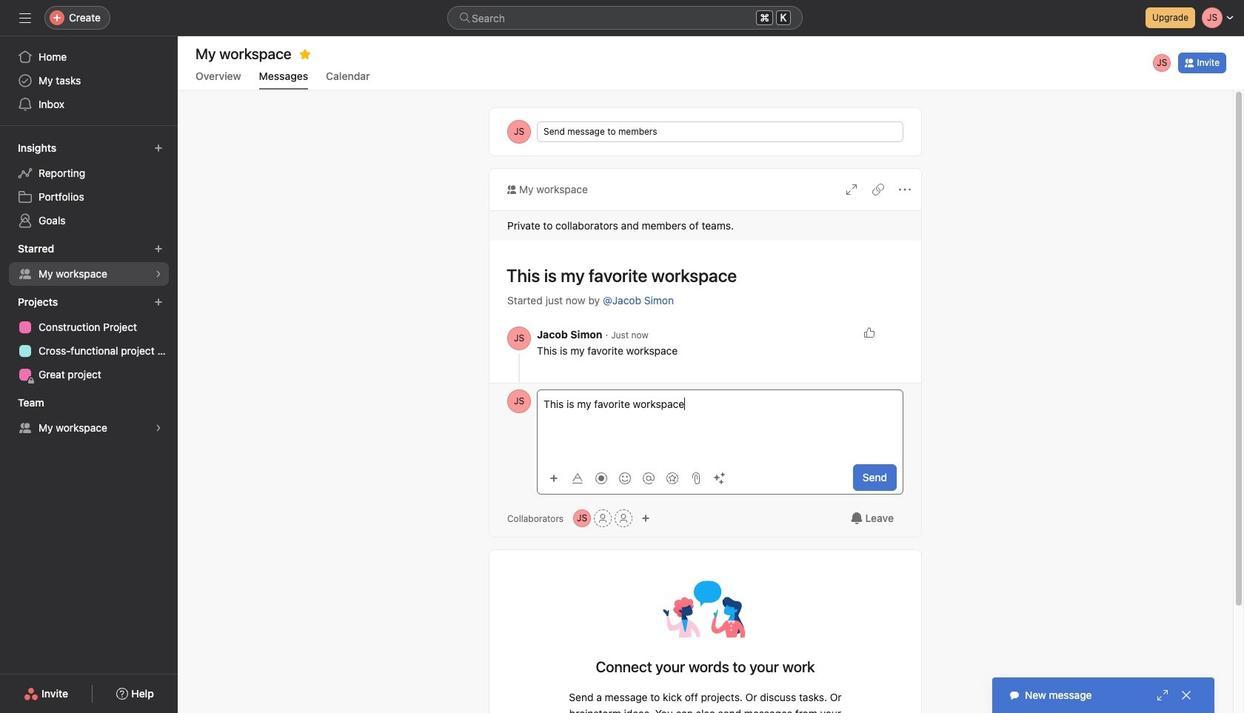 Task type: vqa. For each thing, say whether or not it's contained in the screenshot.
ADD ITEMS TO STARRED image
yes



Task type: locate. For each thing, give the bounding box(es) containing it.
hide sidebar image
[[19, 12, 31, 24]]

close image
[[1181, 690, 1192, 701]]

insert an object image
[[550, 474, 558, 483]]

add or remove collaborators image
[[641, 514, 650, 523]]

projects element
[[0, 289, 178, 390]]

starred element
[[0, 236, 178, 289]]

None field
[[447, 6, 803, 30]]

appreciations image
[[667, 472, 678, 484]]

see details, my workspace image
[[154, 270, 163, 278]]

1 open user profile image from the top
[[507, 327, 531, 350]]

0 vertical spatial open user profile image
[[507, 327, 531, 350]]

open user profile image
[[507, 327, 531, 350], [507, 390, 531, 413]]

toolbar
[[544, 467, 733, 488]]

insights element
[[0, 135, 178, 236]]

teams element
[[0, 390, 178, 443]]

1 vertical spatial open user profile image
[[507, 390, 531, 413]]

Conversation Name text field
[[497, 258, 904, 293]]



Task type: describe. For each thing, give the bounding box(es) containing it.
Search tasks, projects, and more text field
[[447, 6, 803, 30]]

attach a file or paste an image image
[[690, 472, 702, 484]]

0 likes. click to like this message comment image
[[864, 327, 875, 338]]

copy link image
[[872, 184, 884, 196]]

add or remove collaborators image
[[573, 510, 591, 527]]

new project or portfolio image
[[154, 298, 163, 307]]

formatting image
[[572, 472, 584, 484]]

new insights image
[[154, 144, 163, 153]]

full screen image
[[846, 184, 858, 196]]

more actions image
[[899, 184, 911, 196]]

ai assist options (upgrade) image
[[714, 472, 726, 484]]

expand new message image
[[1157, 690, 1169, 701]]

at mention image
[[643, 472, 655, 484]]

remove from starred image
[[299, 48, 311, 60]]

emoji image
[[619, 472, 631, 484]]

see details, my workspace image
[[154, 424, 163, 433]]

add items to starred image
[[154, 244, 163, 253]]

record a video image
[[595, 472, 607, 484]]

2 open user profile image from the top
[[507, 390, 531, 413]]

global element
[[0, 36, 178, 125]]



